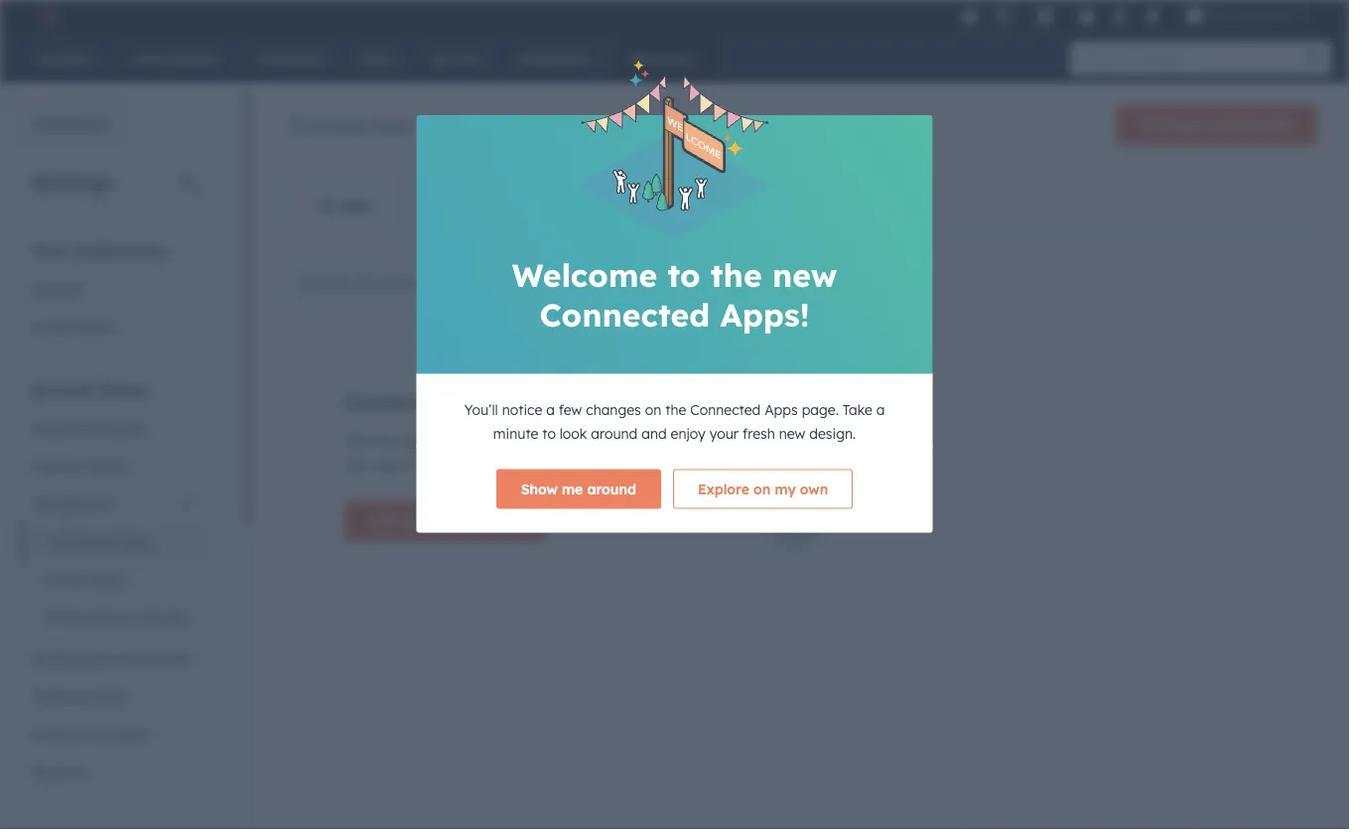 Task type: vqa. For each thing, say whether or not it's contained in the screenshot.
on to the left
yes



Task type: describe. For each thing, give the bounding box(es) containing it.
integrations
[[32, 495, 113, 512]]

0 vertical spatial your
[[432, 389, 478, 414]]

you'll notice a few changes on the connected apps page. take a minute to look around and enjoy your fresh new design.
[[464, 401, 885, 442]]

and
[[642, 424, 667, 442]]

notice
[[502, 401, 543, 418]]

vhs can fix it!
[[1208, 7, 1294, 24]]

service
[[84, 608, 132, 626]]

show me around button
[[496, 469, 661, 509]]

first
[[484, 389, 524, 414]]

the inside welcome to the new connected apps!
[[711, 255, 762, 294]]

your
[[32, 241, 68, 261]]

new inside you'll notice a few changes on the connected apps page. take a minute to look around and enjoy your fresh new design.
[[779, 424, 806, 442]]

marketplace downloads
[[32, 650, 190, 667]]

to inside welcome to the new connected apps!
[[668, 255, 701, 294]]

private apps
[[44, 571, 127, 588]]

visit inside the visit the app marketplace to connect hubspot with the tools that power your business.
[[345, 433, 373, 450]]

connected apps
[[44, 533, 151, 550]]

Search for an app search field
[[289, 262, 686, 302]]

account defaults link
[[20, 410, 208, 447]]

upgrade link
[[958, 5, 983, 26]]

tracking code
[[32, 688, 125, 705]]

hubspot image
[[36, 4, 60, 28]]

hubspot
[[591, 433, 649, 450]]

take
[[843, 401, 873, 418]]

security link
[[20, 753, 208, 791]]

settings
[[32, 169, 113, 194]]

explore
[[698, 480, 750, 497]]

apps!
[[720, 294, 810, 334]]

welcome to the new connected apps!
[[512, 255, 838, 334]]

email service provider link
[[20, 598, 208, 636]]

that
[[405, 457, 432, 474]]

connect your first app
[[345, 389, 569, 414]]

alerts link
[[400, 182, 495, 229]]

connect
[[345, 389, 426, 414]]

explore on my own
[[698, 480, 828, 497]]

own
[[800, 480, 828, 497]]

general
[[32, 281, 83, 298]]

users & teams
[[32, 457, 128, 475]]

look
[[560, 424, 587, 442]]

consent
[[98, 725, 151, 743]]

me
[[562, 480, 583, 497]]

hubspot link
[[24, 4, 74, 28]]

connected apps
[[289, 110, 472, 140]]

eloise francis image
[[1186, 7, 1204, 25]]

it!
[[1283, 7, 1294, 24]]

connected apps link
[[20, 523, 208, 561]]

around inside button
[[587, 480, 636, 497]]

on inside you'll notice a few changes on the connected apps page. take a minute to look around and enjoy your fresh new design.
[[645, 401, 662, 418]]

notifications link
[[20, 308, 208, 346]]

your preferences element
[[20, 240, 208, 346]]

teams
[[86, 457, 128, 475]]

vhs can fix it! menu
[[956, 0, 1326, 32]]

calling icon image
[[995, 8, 1013, 26]]

marketplaces button
[[1024, 0, 1066, 32]]

Search HubSpot search field
[[1071, 42, 1314, 75]]

fix
[[1264, 7, 1279, 24]]

vhs can fix it! button
[[1174, 0, 1324, 32]]

private apps link
[[20, 561, 208, 598]]

account defaults
[[32, 420, 144, 437]]

account setup
[[32, 380, 147, 400]]

0 vertical spatial visit
[[1142, 116, 1172, 134]]

app
[[530, 389, 569, 414]]

enjoy
[[671, 424, 706, 442]]

account for account setup
[[32, 380, 96, 400]]

notifications
[[32, 318, 117, 336]]

settings image
[[1111, 8, 1129, 26]]

security
[[32, 763, 85, 781]]

all apps
[[318, 197, 373, 214]]

upgrade image
[[961, 8, 979, 26]]

app for the topmost visit app marketplace link
[[1176, 116, 1204, 134]]

code
[[91, 688, 125, 705]]

notifications button
[[1137, 0, 1170, 32]]



Task type: locate. For each thing, give the bounding box(es) containing it.
tracking
[[32, 688, 87, 705]]

marketplace inside account setup element
[[32, 650, 113, 667]]

your inside you'll notice a few changes on the connected apps page. take a minute to look around and enjoy your fresh new design.
[[710, 424, 739, 442]]

visit
[[1142, 116, 1172, 134], [345, 433, 373, 450], [369, 512, 400, 530]]

visit app marketplace down power
[[369, 512, 521, 530]]

1 vertical spatial visit app marketplace link
[[345, 502, 546, 541]]

marketplace up tracking code
[[32, 650, 113, 667]]

privacy & consent
[[32, 725, 151, 743]]

the inside you'll notice a few changes on the connected apps page. take a minute to look around and enjoy your fresh new design.
[[666, 401, 687, 418]]

around down changes on the left of the page
[[591, 424, 638, 442]]

settings link
[[1108, 5, 1133, 26]]

visit the app marketplace to connect hubspot with the tools that power your business.
[[345, 433, 680, 474]]

2 horizontal spatial to
[[668, 255, 701, 294]]

apps up fresh
[[765, 401, 798, 418]]

apps inside tab list
[[339, 197, 373, 214]]

0 vertical spatial on
[[645, 401, 662, 418]]

2 vertical spatial apps
[[94, 571, 127, 588]]

visit app marketplace link inside connect your first app tab panel
[[345, 502, 546, 541]]

& right users
[[72, 457, 82, 475]]

around inside you'll notice a few changes on the connected apps page. take a minute to look around and enjoy your fresh new design.
[[591, 424, 638, 442]]

1 vertical spatial new
[[779, 424, 806, 442]]

0 vertical spatial apps
[[765, 401, 798, 418]]

visit app marketplace link down power
[[345, 502, 546, 541]]

a left few
[[546, 401, 555, 418]]

0 vertical spatial &
[[72, 457, 82, 475]]

1 horizontal spatial to
[[543, 424, 556, 442]]

on left my
[[754, 480, 771, 497]]

account up account defaults
[[32, 380, 96, 400]]

marketplace up power
[[432, 433, 514, 450]]

account up users
[[32, 420, 85, 437]]

apps down integrations button
[[118, 533, 151, 550]]

provider
[[136, 608, 191, 626]]

minute
[[493, 424, 539, 442]]

marketplace
[[1208, 116, 1293, 134], [432, 433, 514, 450], [435, 512, 521, 530], [32, 650, 113, 667]]

help image
[[1078, 9, 1096, 27]]

account setup element
[[20, 379, 208, 791]]

around right me
[[587, 480, 636, 497]]

apps inside private apps link
[[94, 571, 127, 588]]

your right power
[[480, 457, 509, 474]]

1 vertical spatial &
[[84, 725, 94, 743]]

business.
[[513, 457, 573, 474]]

integrations button
[[20, 485, 208, 523]]

0 vertical spatial account
[[32, 380, 96, 400]]

all
[[318, 197, 335, 214]]

app down that
[[404, 512, 431, 530]]

connect your first app tab panel
[[289, 229, 1318, 623]]

users
[[32, 457, 68, 475]]

preferences
[[73, 241, 166, 261]]

1 vertical spatial around
[[587, 480, 636, 497]]

show me around
[[521, 480, 636, 497]]

apps
[[765, 401, 798, 418], [118, 533, 151, 550], [94, 571, 127, 588]]

your preferences
[[32, 241, 166, 261]]

marketplace downloads link
[[20, 640, 208, 678]]

connected up fresh
[[690, 401, 761, 418]]

few
[[559, 401, 582, 418]]

connected inside welcome to the new connected apps!
[[540, 294, 710, 334]]

1 vertical spatial apps
[[118, 533, 151, 550]]

on
[[645, 401, 662, 418], [754, 480, 771, 497]]

visit app marketplace link down 'search hubspot' search box
[[1117, 105, 1318, 145]]

connected
[[289, 110, 410, 140], [540, 294, 710, 334], [690, 401, 761, 418], [44, 533, 114, 550]]

1 horizontal spatial a
[[877, 401, 885, 418]]

marketplace inside the visit the app marketplace to connect hubspot with the tools that power your business.
[[432, 433, 514, 450]]

visit up 'tools' at bottom
[[345, 433, 373, 450]]

apps for connected apps
[[417, 110, 472, 140]]

private
[[44, 571, 90, 588]]

visit app marketplace link
[[1117, 105, 1318, 145], [345, 502, 546, 541]]

around
[[591, 424, 638, 442], [587, 480, 636, 497]]

marketplaces image
[[1036, 9, 1054, 27]]

visit app marketplace
[[1142, 116, 1293, 134], [369, 512, 521, 530]]

your left first
[[432, 389, 478, 414]]

1 vertical spatial visit app marketplace
[[369, 512, 521, 530]]

marketplace down power
[[435, 512, 521, 530]]

welcome
[[512, 255, 658, 294]]

1 horizontal spatial on
[[754, 480, 771, 497]]

0 vertical spatial apps
[[417, 110, 472, 140]]

2 vertical spatial app
[[404, 512, 431, 530]]

1 horizontal spatial visit app marketplace
[[1142, 116, 1293, 134]]

all apps link
[[290, 182, 400, 229]]

2 vertical spatial your
[[480, 457, 509, 474]]

to inside the visit the app marketplace to connect hubspot with the tools that power your business.
[[518, 433, 531, 450]]

marketplace down 'search hubspot' search box
[[1208, 116, 1293, 134]]

explore on my own button
[[673, 469, 853, 509]]

alerts
[[429, 197, 467, 214]]

account
[[32, 380, 96, 400], [32, 420, 85, 437]]

on inside 'button'
[[754, 480, 771, 497]]

apps right all
[[339, 197, 373, 214]]

new inside welcome to the new connected apps!
[[773, 255, 838, 294]]

0 horizontal spatial a
[[546, 401, 555, 418]]

downloads
[[117, 650, 190, 667]]

account for account defaults
[[32, 420, 85, 437]]

0 vertical spatial visit app marketplace link
[[1117, 105, 1318, 145]]

app up that
[[402, 433, 429, 450]]

fresh
[[743, 424, 775, 442]]

1 horizontal spatial &
[[84, 725, 94, 743]]

setup
[[101, 380, 147, 400]]

0 horizontal spatial visit app marketplace
[[369, 512, 521, 530]]

search button
[[1298, 42, 1332, 75]]

your inside the visit the app marketplace to connect hubspot with the tools that power your business.
[[480, 457, 509, 474]]

app inside the visit the app marketplace to connect hubspot with the tools that power your business.
[[402, 433, 429, 450]]

email service provider
[[44, 608, 191, 626]]

help button
[[1070, 0, 1104, 32]]

apps down connected apps link
[[94, 571, 127, 588]]

tracking code link
[[20, 678, 208, 716]]

1 vertical spatial on
[[754, 480, 771, 497]]

to left apps! at the right
[[668, 255, 701, 294]]

visit down 'search hubspot' search box
[[1142, 116, 1172, 134]]

0 vertical spatial app
[[1176, 116, 1204, 134]]

connected inside you'll notice a few changes on the connected apps page. take a minute to look around and enjoy your fresh new design.
[[690, 401, 761, 418]]

connect
[[535, 433, 587, 450]]

2 vertical spatial visit
[[369, 512, 400, 530]]

1 vertical spatial app
[[402, 433, 429, 450]]

connected up changes on the left of the page
[[540, 294, 710, 334]]

& right the privacy
[[84, 725, 94, 743]]

0 horizontal spatial to
[[518, 433, 531, 450]]

a right take
[[877, 401, 885, 418]]

app down 'search hubspot' search box
[[1176, 116, 1204, 134]]

apps inside connected apps link
[[118, 533, 151, 550]]

connected up private apps
[[44, 533, 114, 550]]

connected up 'all apps'
[[289, 110, 410, 140]]

privacy & consent link
[[20, 716, 208, 753]]

1 a from the left
[[546, 401, 555, 418]]

apps for connected apps
[[118, 533, 151, 550]]

the
[[711, 255, 762, 294], [666, 401, 687, 418], [377, 433, 398, 450], [345, 457, 366, 474]]

defaults
[[89, 420, 144, 437]]

with
[[653, 433, 680, 450]]

visit app marketplace down 'search hubspot' search box
[[1142, 116, 1293, 134]]

you'll
[[464, 401, 498, 418]]

design.
[[810, 424, 856, 442]]

to up business.
[[518, 433, 531, 450]]

to inside you'll notice a few changes on the connected apps page. take a minute to look around and enjoy your fresh new design.
[[543, 424, 556, 442]]

0 vertical spatial visit app marketplace
[[1142, 116, 1293, 134]]

0 vertical spatial new
[[773, 255, 838, 294]]

dashboard
[[33, 115, 110, 133]]

to left look on the left bottom
[[543, 424, 556, 442]]

2 horizontal spatial your
[[710, 424, 739, 442]]

general link
[[20, 271, 208, 308]]

your left fresh
[[710, 424, 739, 442]]

& for privacy
[[84, 725, 94, 743]]

1 horizontal spatial apps
[[417, 110, 472, 140]]

notifications image
[[1145, 9, 1163, 27]]

email
[[44, 608, 80, 626]]

dashboard link
[[0, 105, 122, 144]]

privacy
[[32, 725, 80, 743]]

apps inside you'll notice a few changes on the connected apps page. take a minute to look around and enjoy your fresh new design.
[[765, 401, 798, 418]]

show
[[521, 480, 558, 497]]

search image
[[1308, 52, 1322, 66]]

1 horizontal spatial your
[[480, 457, 509, 474]]

tab list containing all apps
[[289, 181, 496, 230]]

apps for all apps
[[339, 197, 373, 214]]

2 a from the left
[[877, 401, 885, 418]]

tab list
[[289, 181, 496, 230]]

1 vertical spatial apps
[[339, 197, 373, 214]]

can
[[1238, 7, 1260, 24]]

changes
[[586, 401, 641, 418]]

apps for private apps
[[94, 571, 127, 588]]

& for users
[[72, 457, 82, 475]]

to
[[668, 255, 701, 294], [543, 424, 556, 442], [518, 433, 531, 450]]

apps up alerts
[[417, 110, 472, 140]]

1 horizontal spatial visit app marketplace link
[[1117, 105, 1318, 145]]

1 vertical spatial visit
[[345, 433, 373, 450]]

connected inside account setup element
[[44, 533, 114, 550]]

page.
[[802, 401, 839, 418]]

1 vertical spatial account
[[32, 420, 85, 437]]

1 vertical spatial your
[[710, 424, 739, 442]]

on up the and
[[645, 401, 662, 418]]

0 vertical spatial around
[[591, 424, 638, 442]]

vhs
[[1208, 7, 1235, 24]]

2 account from the top
[[32, 420, 85, 437]]

tools
[[369, 457, 401, 474]]

1 account from the top
[[32, 380, 96, 400]]

calling icon button
[[987, 3, 1020, 29]]

power
[[436, 457, 476, 474]]

my
[[775, 480, 796, 497]]

&
[[72, 457, 82, 475], [84, 725, 94, 743]]

app for visit app marketplace link within connect your first app tab panel
[[404, 512, 431, 530]]

0 horizontal spatial on
[[645, 401, 662, 418]]

0 horizontal spatial visit app marketplace link
[[345, 502, 546, 541]]

users & teams link
[[20, 447, 208, 485]]

a
[[546, 401, 555, 418], [877, 401, 885, 418]]

visit app marketplace inside connect your first app tab panel
[[369, 512, 521, 530]]

0 horizontal spatial &
[[72, 457, 82, 475]]

0 horizontal spatial apps
[[339, 197, 373, 214]]

0 horizontal spatial your
[[432, 389, 478, 414]]

visit down 'tools' at bottom
[[369, 512, 400, 530]]

welcome to the new connected apps! dialog
[[417, 60, 933, 533]]



